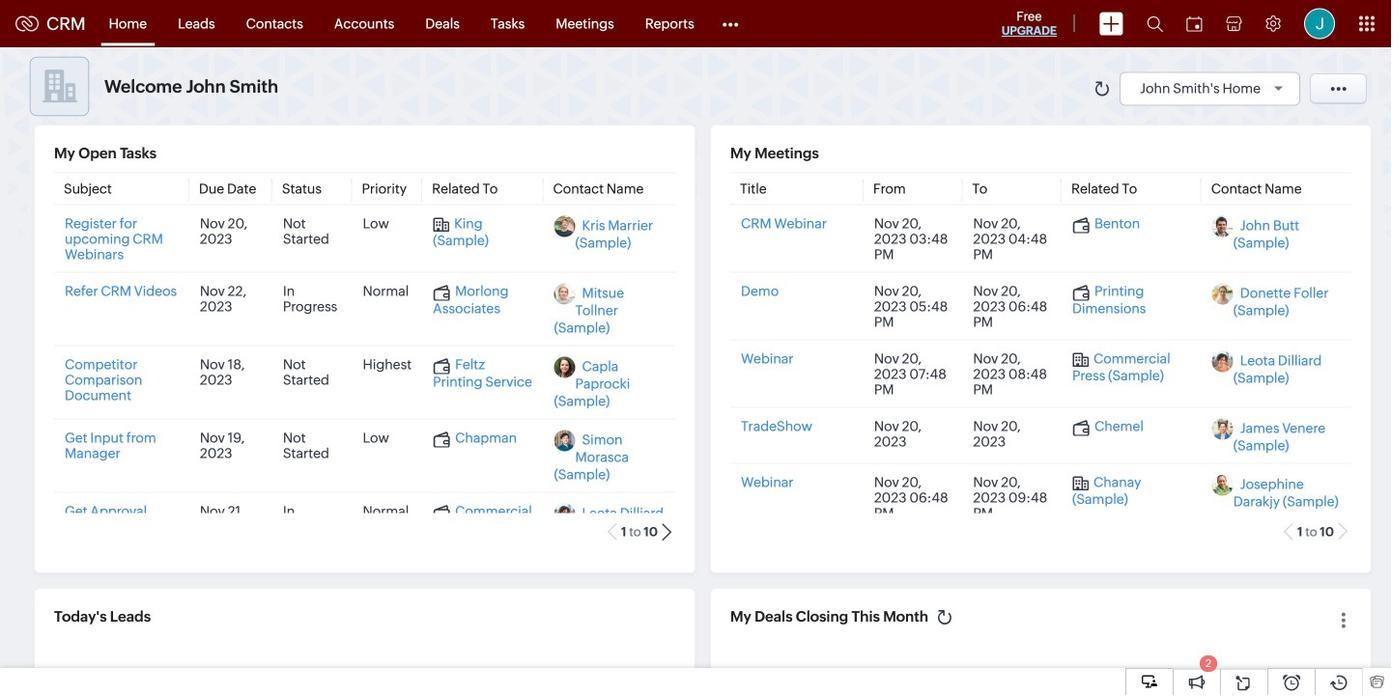 Task type: vqa. For each thing, say whether or not it's contained in the screenshot.
logo on the top
yes



Task type: locate. For each thing, give the bounding box(es) containing it.
search element
[[1135, 0, 1175, 47]]

create menu element
[[1088, 0, 1135, 47]]



Task type: describe. For each thing, give the bounding box(es) containing it.
profile image
[[1304, 8, 1335, 39]]

Other Modules field
[[710, 8, 751, 39]]

logo image
[[15, 16, 39, 31]]

profile element
[[1293, 0, 1347, 47]]

create menu image
[[1099, 12, 1124, 35]]

search image
[[1147, 15, 1163, 32]]

calendar image
[[1186, 16, 1203, 31]]



